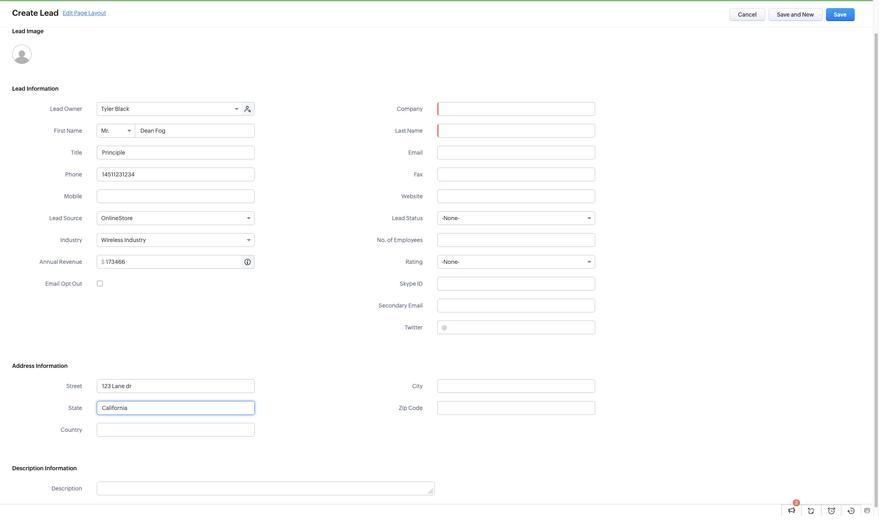 Task type: vqa. For each thing, say whether or not it's contained in the screenshot.
Description Information Information
yes



Task type: describe. For each thing, give the bounding box(es) containing it.
Mr. field
[[97, 124, 135, 137]]

code
[[408, 405, 423, 411]]

- for rating
[[442, 259, 443, 265]]

lead for lead status
[[392, 215, 405, 221]]

company
[[397, 106, 423, 112]]

lead image
[[12, 28, 44, 34]]

image
[[27, 28, 44, 34]]

lead for lead information
[[12, 85, 25, 92]]

lead for lead source
[[49, 215, 62, 221]]

mr.
[[101, 128, 110, 134]]

save and new
[[777, 11, 814, 18]]

revenue
[[59, 259, 82, 265]]

information for description information
[[45, 465, 77, 472]]

website
[[401, 193, 423, 200]]

industry inside field
[[124, 237, 146, 243]]

cancel button
[[730, 8, 765, 21]]

edit
[[63, 10, 73, 16]]

lead for lead image
[[12, 28, 25, 34]]

skype
[[400, 281, 416, 287]]

wireless
[[101, 237, 123, 243]]

save button
[[826, 8, 855, 21]]

city
[[412, 383, 423, 390]]

create
[[12, 8, 38, 17]]

no. of employees
[[377, 237, 423, 243]]

address
[[12, 363, 34, 369]]

create lead edit page layout
[[12, 8, 106, 17]]

of
[[387, 237, 393, 243]]

lead information
[[12, 85, 59, 92]]

2 vertical spatial email
[[408, 302, 423, 309]]

lead owner
[[50, 106, 82, 112]]

first name
[[54, 128, 82, 134]]

state
[[68, 405, 82, 411]]

last
[[395, 128, 406, 134]]

page
[[74, 10, 87, 16]]

Wireless Industry field
[[97, 233, 255, 247]]

phone
[[65, 171, 82, 178]]

employees
[[394, 237, 423, 243]]

description for description
[[52, 485, 82, 492]]

information for address information
[[36, 363, 68, 369]]

lead status
[[392, 215, 423, 221]]

street
[[66, 383, 82, 390]]

wireless industry
[[101, 237, 146, 243]]

description for description information
[[12, 465, 44, 472]]

address information
[[12, 363, 68, 369]]

id
[[417, 281, 423, 287]]

$
[[101, 259, 105, 265]]

new
[[802, 11, 814, 18]]

zip code
[[399, 405, 423, 411]]

tyler black
[[101, 106, 129, 112]]

twitter
[[405, 324, 423, 331]]

fax
[[414, 171, 423, 178]]

first
[[54, 128, 65, 134]]



Task type: locate. For each thing, give the bounding box(es) containing it.
1 none- from the top
[[443, 215, 459, 221]]

0 vertical spatial -none-
[[442, 215, 459, 221]]

1 name from the left
[[67, 128, 82, 134]]

email for email
[[408, 149, 423, 156]]

1 save from the left
[[777, 11, 790, 18]]

country
[[61, 427, 82, 433]]

edit page layout link
[[63, 10, 106, 16]]

0 horizontal spatial name
[[67, 128, 82, 134]]

rating
[[406, 259, 423, 265]]

none- for lead status
[[443, 215, 459, 221]]

owner
[[64, 106, 82, 112]]

- for lead status
[[442, 215, 443, 221]]

-none- right the rating
[[442, 259, 459, 265]]

-None- field
[[437, 211, 595, 225], [437, 255, 595, 269]]

2 industry from the left
[[124, 237, 146, 243]]

and
[[791, 11, 801, 18]]

email left opt
[[45, 281, 60, 287]]

information right the address
[[36, 363, 68, 369]]

1 vertical spatial email
[[45, 281, 60, 287]]

0 vertical spatial information
[[27, 85, 59, 92]]

None text field
[[438, 102, 595, 115], [437, 146, 595, 160], [437, 168, 595, 181], [97, 189, 255, 203], [106, 255, 254, 268], [448, 321, 595, 334], [97, 379, 255, 393], [437, 379, 595, 393], [97, 401, 255, 415], [97, 424, 254, 436], [438, 102, 595, 115], [437, 146, 595, 160], [437, 168, 595, 181], [97, 189, 255, 203], [106, 255, 254, 268], [448, 321, 595, 334], [97, 379, 255, 393], [437, 379, 595, 393], [97, 401, 255, 415], [97, 424, 254, 436]]

out
[[72, 281, 82, 287]]

cancel
[[738, 11, 757, 18]]

information down country
[[45, 465, 77, 472]]

Tyler Black field
[[97, 102, 242, 115]]

lead left image at the top left of page
[[12, 28, 25, 34]]

1 horizontal spatial name
[[407, 128, 423, 134]]

0 vertical spatial email
[[408, 149, 423, 156]]

last name
[[395, 128, 423, 134]]

image image
[[12, 45, 32, 64]]

information up lead owner
[[27, 85, 59, 92]]

0 vertical spatial description
[[12, 465, 44, 472]]

name for first name
[[67, 128, 82, 134]]

2 save from the left
[[834, 11, 847, 18]]

None field
[[438, 102, 595, 115], [97, 424, 254, 436], [438, 102, 595, 115], [97, 424, 254, 436]]

none-
[[443, 215, 459, 221], [443, 259, 459, 265]]

-none-
[[442, 215, 459, 221], [442, 259, 459, 265]]

none- right status
[[443, 215, 459, 221]]

-none- for lead status
[[442, 215, 459, 221]]

1 vertical spatial -none- field
[[437, 255, 595, 269]]

-none- field for rating
[[437, 255, 595, 269]]

0 horizontal spatial description
[[12, 465, 44, 472]]

save right new
[[834, 11, 847, 18]]

save for save
[[834, 11, 847, 18]]

status
[[406, 215, 423, 221]]

skype id
[[400, 281, 423, 287]]

lead source
[[49, 215, 82, 221]]

secondary email
[[379, 302, 423, 309]]

-
[[442, 215, 443, 221], [442, 259, 443, 265]]

description
[[12, 465, 44, 472], [52, 485, 82, 492]]

none- right the rating
[[443, 259, 459, 265]]

1 vertical spatial none-
[[443, 259, 459, 265]]

information for lead information
[[27, 85, 59, 92]]

layout
[[88, 10, 106, 16]]

2 - from the top
[[442, 259, 443, 265]]

save inside save and new button
[[777, 11, 790, 18]]

name
[[67, 128, 82, 134], [407, 128, 423, 134]]

1 vertical spatial description
[[52, 485, 82, 492]]

1 vertical spatial -
[[442, 259, 443, 265]]

lead left status
[[392, 215, 405, 221]]

2 name from the left
[[407, 128, 423, 134]]

-none- for rating
[[442, 259, 459, 265]]

lead left "edit"
[[40, 8, 59, 17]]

none- for rating
[[443, 259, 459, 265]]

no.
[[377, 237, 386, 243]]

0 horizontal spatial industry
[[60, 237, 82, 243]]

1 vertical spatial -none-
[[442, 259, 459, 265]]

name right first at left top
[[67, 128, 82, 134]]

tyler
[[101, 106, 114, 112]]

email up twitter
[[408, 302, 423, 309]]

secondary
[[379, 302, 407, 309]]

1 - from the top
[[442, 215, 443, 221]]

0 vertical spatial none-
[[443, 215, 459, 221]]

email opt out
[[45, 281, 82, 287]]

annual revenue
[[39, 259, 82, 265]]

name right last
[[407, 128, 423, 134]]

opt
[[61, 281, 71, 287]]

name for last name
[[407, 128, 423, 134]]

email for email opt out
[[45, 281, 60, 287]]

email up fax
[[408, 149, 423, 156]]

source
[[63, 215, 82, 221]]

save and new button
[[768, 8, 823, 21]]

0 vertical spatial -
[[442, 215, 443, 221]]

industry right the wireless at the top of the page
[[124, 237, 146, 243]]

email
[[408, 149, 423, 156], [45, 281, 60, 287], [408, 302, 423, 309]]

2
[[795, 500, 798, 505]]

save left and on the right top of page
[[777, 11, 790, 18]]

2 none- from the top
[[443, 259, 459, 265]]

- right the rating
[[442, 259, 443, 265]]

black
[[115, 106, 129, 112]]

lead down image
[[12, 85, 25, 92]]

save
[[777, 11, 790, 18], [834, 11, 847, 18]]

title
[[71, 149, 82, 156]]

- right status
[[442, 215, 443, 221]]

mobile
[[64, 193, 82, 200]]

lead left owner
[[50, 106, 63, 112]]

1 horizontal spatial save
[[834, 11, 847, 18]]

lead left "source" at the top left of page
[[49, 215, 62, 221]]

0 vertical spatial -none- field
[[437, 211, 595, 225]]

-none- field for lead status
[[437, 211, 595, 225]]

2 -none- field from the top
[[437, 255, 595, 269]]

onlinestore
[[101, 215, 133, 221]]

-none- right status
[[442, 215, 459, 221]]

OnlineStore field
[[97, 211, 255, 225]]

2 -none- from the top
[[442, 259, 459, 265]]

lead for lead owner
[[50, 106, 63, 112]]

1 horizontal spatial description
[[52, 485, 82, 492]]

0 horizontal spatial save
[[777, 11, 790, 18]]

save for save and new
[[777, 11, 790, 18]]

industry
[[60, 237, 82, 243], [124, 237, 146, 243]]

lead
[[40, 8, 59, 17], [12, 28, 25, 34], [12, 85, 25, 92], [50, 106, 63, 112], [49, 215, 62, 221], [392, 215, 405, 221]]

save inside "save" button
[[834, 11, 847, 18]]

1 -none- from the top
[[442, 215, 459, 221]]

1 horizontal spatial industry
[[124, 237, 146, 243]]

2 vertical spatial information
[[45, 465, 77, 472]]

information
[[27, 85, 59, 92], [36, 363, 68, 369], [45, 465, 77, 472]]

zip
[[399, 405, 407, 411]]

1 industry from the left
[[60, 237, 82, 243]]

industry up revenue in the bottom of the page
[[60, 237, 82, 243]]

None text field
[[437, 124, 595, 138], [136, 124, 254, 137], [97, 146, 255, 160], [97, 168, 255, 181], [437, 189, 595, 203], [437, 233, 595, 247], [437, 277, 595, 291], [437, 299, 595, 313], [437, 401, 595, 415], [97, 482, 434, 495], [437, 124, 595, 138], [136, 124, 254, 137], [97, 146, 255, 160], [97, 168, 255, 181], [437, 189, 595, 203], [437, 233, 595, 247], [437, 277, 595, 291], [437, 299, 595, 313], [437, 401, 595, 415], [97, 482, 434, 495]]

@
[[442, 324, 447, 331]]

description information
[[12, 465, 77, 472]]

annual
[[39, 259, 58, 265]]

1 -none- field from the top
[[437, 211, 595, 225]]

1 vertical spatial information
[[36, 363, 68, 369]]



